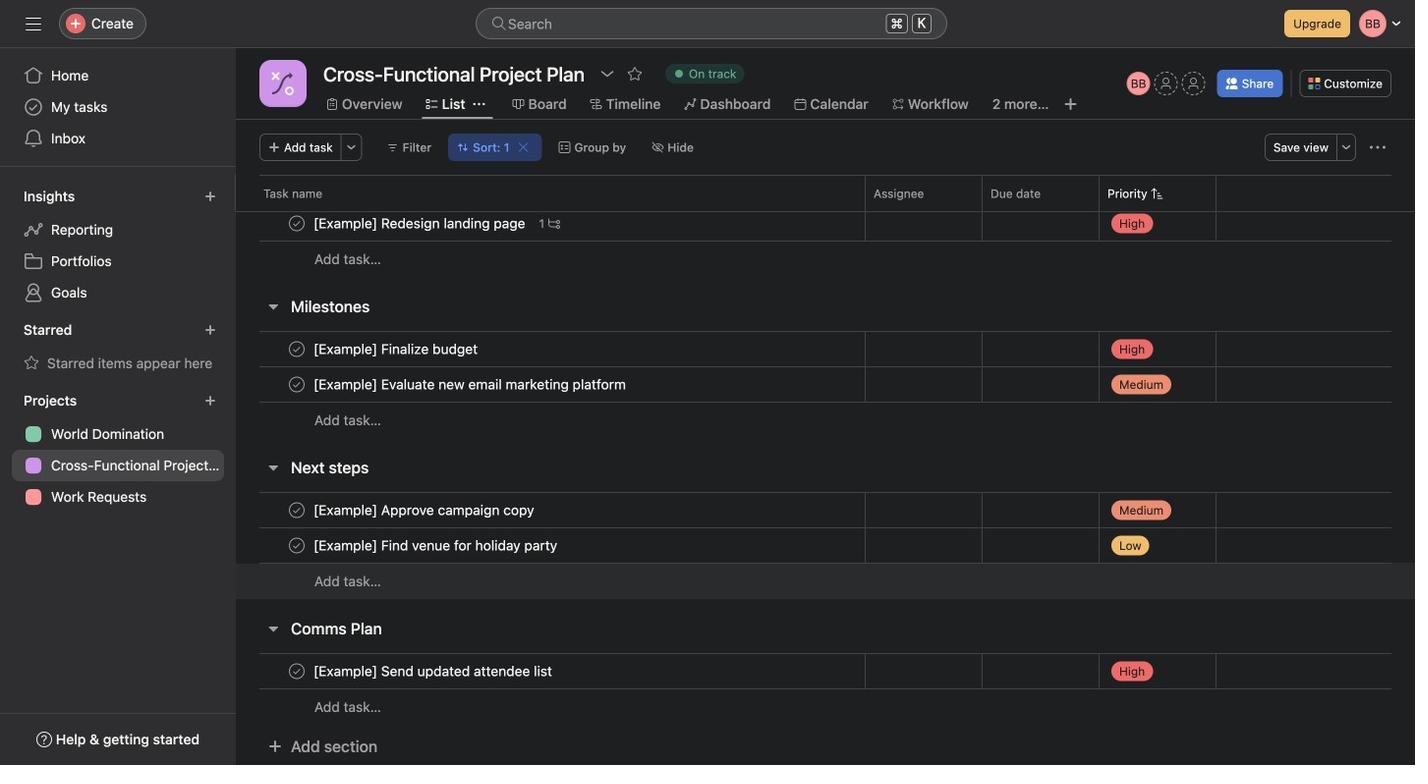 Task type: vqa. For each thing, say whether or not it's contained in the screenshot.
ninth row from the top of the page
yes



Task type: describe. For each thing, give the bounding box(es) containing it.
starred element
[[0, 312, 236, 383]]

projects element
[[0, 383, 236, 517]]

header milestones tree grid
[[236, 331, 1415, 438]]

9 row from the top
[[236, 563, 1415, 599]]

2 row from the top
[[236, 205, 1415, 242]]

[example] send updated attendee list cell
[[236, 653, 865, 690]]

8 row from the top
[[236, 528, 1415, 564]]

clear image
[[517, 142, 529, 153]]

collapse task list for this group image for mark complete checkbox
[[265, 460, 281, 476]]

new project or portfolio image
[[204, 395, 216, 407]]

task name text field for mark complete option within [example] finalize budget cell
[[310, 340, 484, 359]]

task name text field for header comms plan tree grid
[[310, 662, 558, 681]]

mark complete image
[[285, 660, 309, 683]]

line_and_symbols image
[[271, 72, 295, 95]]

0 horizontal spatial more actions image
[[346, 142, 357, 153]]

collapse task list for this group image for mark complete option within [example] finalize budget cell
[[265, 299, 281, 314]]

task name text field for header next steps tree grid
[[310, 501, 540, 520]]

5 row from the top
[[236, 367, 1415, 403]]

7 row from the top
[[236, 492, 1415, 529]]

6 row from the top
[[236, 402, 1415, 438]]

add to starred image
[[627, 66, 643, 82]]

[example] find venue for holiday party cell
[[236, 528, 865, 564]]

1 subtask image
[[548, 218, 560, 229]]



Task type: locate. For each thing, give the bounding box(es) containing it.
mark complete image for task name text box in the [example] finalize budget cell
[[285, 338, 309, 361]]

mark complete checkbox inside [example] finalize budget cell
[[285, 338, 309, 361]]

header next steps tree grid
[[236, 492, 1415, 599]]

1 task name text field from the top
[[310, 501, 540, 520]]

header planning tree grid
[[236, 205, 1415, 277]]

mark complete checkbox inside [example] send updated attendee list cell
[[285, 660, 309, 683]]

mark complete checkbox for "[example] evaluate new email marketing platform" cell
[[285, 373, 309, 397]]

mark complete image inside "[example] evaluate new email marketing platform" cell
[[285, 373, 309, 397]]

10 row from the top
[[236, 653, 1415, 690]]

4 row from the top
[[236, 331, 1415, 368]]

[example] evaluate new email marketing platform cell
[[236, 367, 865, 403]]

Mark complete checkbox
[[285, 212, 309, 235], [285, 338, 309, 361], [285, 373, 309, 397], [285, 534, 309, 558], [285, 660, 309, 683]]

mark complete checkbox for [example] find venue for holiday party cell in the bottom of the page
[[285, 534, 309, 558]]

global element
[[0, 48, 236, 166]]

header comms plan tree grid
[[236, 653, 1415, 725]]

[example] finalize budget cell
[[236, 331, 865, 368]]

1 mark complete checkbox from the top
[[285, 212, 309, 235]]

task name text field inside [example] approve campaign copy cell
[[310, 501, 540, 520]]

3 collapse task list for this group image from the top
[[265, 621, 281, 637]]

mark complete image for task name text box within the "[example] evaluate new email marketing platform" cell
[[285, 373, 309, 397]]

task name text field for mark complete option within the [example] find venue for holiday party cell
[[310, 536, 563, 556]]

5 mark complete image from the top
[[285, 534, 309, 558]]

3 row from the top
[[236, 241, 1415, 277]]

None text field
[[318, 56, 590, 91]]

mark complete checkbox for [example] finalize budget cell
[[285, 338, 309, 361]]

show options image
[[599, 66, 615, 82]]

collapse task list for this group image for mark complete option in [example] send updated attendee list cell
[[265, 621, 281, 637]]

Mark complete checkbox
[[285, 499, 309, 522]]

Task name text field
[[310, 214, 531, 233], [310, 340, 484, 359], [310, 375, 632, 395], [310, 536, 563, 556]]

2 vertical spatial collapse task list for this group image
[[265, 621, 281, 637]]

add items to starred image
[[204, 324, 216, 336]]

task name text field inside [example] finalize budget cell
[[310, 340, 484, 359]]

1 vertical spatial task name text field
[[310, 662, 558, 681]]

tab actions image
[[473, 98, 485, 110]]

more options image
[[1340, 142, 1352, 153]]

4 task name text field from the top
[[310, 536, 563, 556]]

mark complete checkbox inside [example] redesign landing page cell
[[285, 212, 309, 235]]

task name text field inside [example] send updated attendee list cell
[[310, 662, 558, 681]]

2 collapse task list for this group image from the top
[[265, 460, 281, 476]]

mark complete image for task name text box inside [example] find venue for holiday party cell
[[285, 534, 309, 558]]

new insights image
[[204, 191, 216, 202]]

insights element
[[0, 179, 236, 312]]

task name text field inside "[example] evaluate new email marketing platform" cell
[[310, 375, 632, 395]]

mark complete image inside [example] finalize budget cell
[[285, 338, 309, 361]]

task name text field for mark complete option inside the [example] redesign landing page cell
[[310, 214, 531, 233]]

task name text field for mark complete option in the "[example] evaluate new email marketing platform" cell
[[310, 375, 632, 395]]

Task name text field
[[310, 501, 540, 520], [310, 662, 558, 681]]

mark complete image inside [example] find venue for holiday party cell
[[285, 534, 309, 558]]

mark complete image
[[285, 212, 309, 235], [285, 338, 309, 361], [285, 373, 309, 397], [285, 499, 309, 522], [285, 534, 309, 558]]

mark complete checkbox inside [example] find venue for holiday party cell
[[285, 534, 309, 558]]

5 mark complete checkbox from the top
[[285, 660, 309, 683]]

1 mark complete image from the top
[[285, 212, 309, 235]]

hide sidebar image
[[26, 16, 41, 31]]

mark complete checkbox inside "[example] evaluate new email marketing platform" cell
[[285, 373, 309, 397]]

0 vertical spatial collapse task list for this group image
[[265, 299, 281, 314]]

11 row from the top
[[236, 689, 1415, 725]]

mark complete checkbox for [example] send updated attendee list cell at the bottom
[[285, 660, 309, 683]]

4 mark complete checkbox from the top
[[285, 534, 309, 558]]

1 vertical spatial collapse task list for this group image
[[265, 460, 281, 476]]

4 mark complete image from the top
[[285, 499, 309, 522]]

manage project members image
[[1127, 72, 1150, 95]]

[example] redesign landing page cell
[[236, 205, 865, 242]]

2 mark complete checkbox from the top
[[285, 338, 309, 361]]

1 task name text field from the top
[[310, 214, 531, 233]]

3 mark complete checkbox from the top
[[285, 373, 309, 397]]

1 collapse task list for this group image from the top
[[265, 299, 281, 314]]

more actions image
[[1370, 140, 1386, 155], [346, 142, 357, 153]]

collapse task list for this group image
[[265, 299, 281, 314], [265, 460, 281, 476], [265, 621, 281, 637]]

mark complete checkbox for [example] redesign landing page cell
[[285, 212, 309, 235]]

1 horizontal spatial more actions image
[[1370, 140, 1386, 155]]

row
[[236, 175, 1415, 211], [236, 205, 1415, 242], [236, 241, 1415, 277], [236, 331, 1415, 368], [236, 367, 1415, 403], [236, 402, 1415, 438], [236, 492, 1415, 529], [236, 528, 1415, 564], [236, 563, 1415, 599], [236, 653, 1415, 690], [236, 689, 1415, 725]]

[example] approve campaign copy cell
[[236, 492, 865, 529]]

2 task name text field from the top
[[310, 340, 484, 359]]

3 mark complete image from the top
[[285, 373, 309, 397]]

None field
[[476, 8, 947, 39]]

1 row from the top
[[236, 175, 1415, 211]]

3 task name text field from the top
[[310, 375, 632, 395]]

0 vertical spatial task name text field
[[310, 501, 540, 520]]

2 mark complete image from the top
[[285, 338, 309, 361]]

task name text field inside [example] redesign landing page cell
[[310, 214, 531, 233]]

mark complete image for task name text field in the [example] approve campaign copy cell
[[285, 499, 309, 522]]

mark complete image inside [example] approve campaign copy cell
[[285, 499, 309, 522]]

mark complete image inside [example] redesign landing page cell
[[285, 212, 309, 235]]

add tab image
[[1063, 96, 1079, 112]]

priority field for [example] finalize budget cell
[[1099, 331, 1217, 368]]

mark complete image for task name text box inside the [example] redesign landing page cell
[[285, 212, 309, 235]]

2 task name text field from the top
[[310, 662, 558, 681]]

task name text field inside [example] find venue for holiday party cell
[[310, 536, 563, 556]]

Search tasks, projects, and more text field
[[476, 8, 947, 39]]



